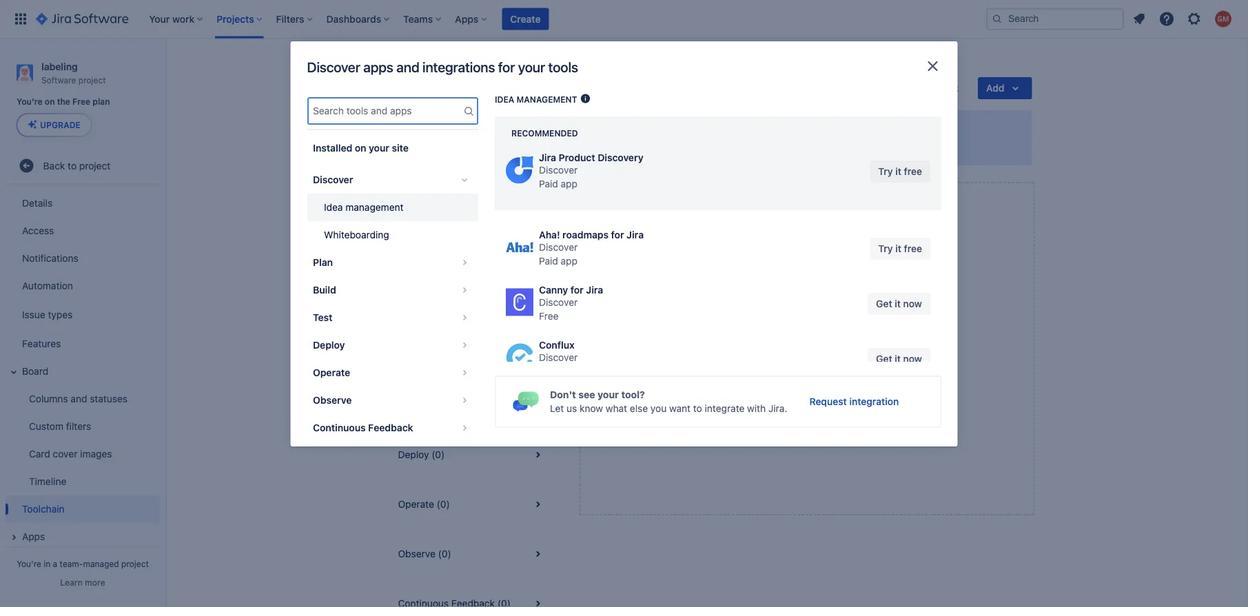 Task type: vqa. For each thing, say whether or not it's contained in the screenshot.
Italic ⌘I Icon
no



Task type: describe. For each thing, give the bounding box(es) containing it.
continuous feedback
[[313, 422, 413, 433]]

now for conflux
[[903, 353, 922, 365]]

roadmaps
[[562, 229, 608, 241]]

project settings link
[[483, 55, 553, 72]]

it inside welcome to your project toolchain discover integrations for your tools, connect work to your project, and manage it all right here.
[[772, 142, 777, 153]]

columns and statuses
[[29, 393, 128, 404]]

expand image
[[6, 363, 22, 380]]

idea management inside 'button'
[[324, 202, 403, 213]]

discover inside "canny for jira discover free"
[[539, 297, 577, 308]]

free for jira product discovery
[[903, 166, 922, 177]]

it for aha! roadmaps for jira discover paid app
[[895, 243, 901, 254]]

(0) for observe (0)
[[438, 548, 451, 560]]

project inside welcome to your project toolchain discover integrations for your tools, connect work to your project, and manage it all right here.
[[509, 122, 545, 135]]

conflux discover
[[539, 339, 577, 363]]

timeline
[[29, 475, 66, 487]]

whiteboarding
[[748, 376, 811, 387]]

learn more
[[60, 577, 105, 587]]

plan
[[93, 97, 110, 107]]

apps
[[22, 531, 45, 542]]

to right work
[[644, 142, 653, 153]]

board
[[22, 365, 48, 377]]

notifications link
[[6, 244, 160, 272]]

build button
[[307, 276, 478, 304]]

learn more button
[[60, 577, 105, 588]]

idea management button
[[307, 194, 478, 221]]

to right "back"
[[68, 160, 77, 171]]

chevron icon pointing right image for observe
[[456, 392, 472, 409]]

discover inside add your tools to discover to improve cross-functional collaboration, add your team's whiteboarding and research tools.
[[830, 342, 875, 355]]

types
[[48, 309, 73, 320]]

create button
[[502, 8, 549, 30]]

integration
[[849, 396, 898, 407]]

custom filters link
[[14, 412, 160, 440]]

discover inside jira product discovery discover paid app
[[539, 164, 577, 176]]

timeline link
[[14, 467, 160, 495]]

whiteboarding
[[324, 229, 389, 240]]

your right add at the bottom of the page
[[902, 362, 921, 374]]

(0) for operate (0)
[[437, 499, 450, 510]]

collaboration,
[[819, 362, 880, 374]]

don't
[[550, 389, 576, 400]]

0 horizontal spatial free
[[72, 97, 90, 107]]

for left settings
[[498, 59, 515, 75]]

projects
[[379, 58, 415, 69]]

you're on the free plan
[[17, 97, 110, 107]]

you
[[650, 403, 666, 414]]

operate (0)
[[398, 499, 450, 510]]

0 vertical spatial management
[[516, 94, 577, 104]]

jira product discovery logo image
[[505, 156, 533, 184]]

access link
[[6, 217, 160, 244]]

get it now for conflux
[[876, 353, 922, 365]]

discover inside aha! roadmaps for jira discover paid app
[[539, 242, 577, 253]]

paid inside jira product discovery discover paid app
[[539, 178, 558, 190]]

tools,
[[554, 142, 579, 153]]

operate for operate (0)
[[398, 499, 434, 510]]

jira inside "canny for jira discover free"
[[586, 284, 603, 296]]

cross-
[[744, 362, 772, 374]]

view all tools (0)
[[398, 201, 472, 212]]

group containing details
[[3, 185, 160, 554]]

add tool button
[[780, 394, 834, 416]]

board button
[[6, 357, 160, 385]]

manage
[[734, 142, 769, 153]]

feedback
[[916, 82, 959, 94]]

view all tools (0) button
[[381, 182, 563, 232]]

1 horizontal spatial toolchain
[[381, 79, 450, 98]]

create banner
[[0, 0, 1248, 39]]

cover
[[53, 448, 77, 459]]

settings
[[517, 58, 553, 69]]

features link
[[6, 330, 160, 357]]

project,
[[678, 142, 712, 153]]

us
[[566, 403, 577, 414]]

your inside button
[[368, 142, 389, 154]]

back to project
[[43, 160, 110, 171]]

issue types
[[22, 309, 73, 320]]

chevron icon pointing right image for deploy
[[456, 337, 472, 354]]

welcome
[[420, 122, 468, 135]]

observe (0)
[[398, 548, 451, 560]]

site
[[391, 142, 408, 154]]

custom
[[29, 420, 63, 432]]

deploy for deploy
[[313, 339, 345, 351]]

else
[[629, 403, 648, 414]]

project right managed
[[121, 559, 149, 569]]

discover inside welcome to your project toolchain discover integrations for your tools, connect work to your project, and manage it all right here.
[[420, 142, 459, 153]]

chevron icon pointing right image for build
[[456, 282, 472, 298]]

continuous
[[313, 422, 365, 433]]

on for installed
[[354, 142, 366, 154]]

0 vertical spatial idea
[[494, 94, 514, 104]]

images
[[80, 448, 112, 459]]

managed
[[83, 559, 119, 569]]

chevron icon pointing down image
[[456, 172, 472, 188]]

work
[[620, 142, 641, 153]]

now for canny for jira
[[903, 298, 922, 309]]

you're for you're in a team-managed project
[[17, 559, 41, 569]]

team's
[[715, 376, 745, 387]]

operate (0) button
[[381, 480, 563, 529]]

chevron icon pointing right image for plan
[[456, 254, 472, 271]]

installed on your site button
[[307, 134, 478, 162]]

labeling for labeling software project
[[41, 61, 78, 72]]

installed
[[313, 142, 352, 154]]

try it free button for jira product discovery
[[870, 161, 930, 183]]

know
[[579, 403, 603, 414]]

right
[[793, 142, 813, 153]]

columns and statuses link
[[14, 385, 160, 412]]

request
[[809, 396, 846, 407]]

labeling link
[[432, 55, 466, 72]]

recommended
[[511, 128, 578, 138]]

all inside button
[[422, 201, 432, 212]]

projects link
[[379, 55, 415, 72]]

labeling for labeling
[[432, 58, 466, 69]]

here.
[[816, 142, 838, 153]]

and inside the columns and statuses link
[[71, 393, 87, 404]]

your right project
[[518, 59, 545, 75]]

free for aha! roadmaps for jira
[[903, 243, 922, 254]]

free inside "canny for jira discover free"
[[539, 310, 558, 322]]

canny for jira logo image
[[505, 288, 533, 316]]

and inside 'discover apps and integrations for your tools' dialog
[[396, 59, 419, 75]]

deploy (0) button
[[381, 430, 563, 480]]

aha!
[[539, 229, 560, 241]]

welcome to your project toolchain discover integrations for your tools, connect work to your project, and manage it all right here.
[[420, 122, 838, 153]]

card cover images
[[29, 448, 112, 459]]

project
[[483, 58, 514, 69]]

operate for operate
[[313, 367, 350, 378]]

test button
[[307, 304, 478, 331]]

app inside jira product discovery discover paid app
[[560, 178, 577, 190]]

get it now button for canny for jira
[[867, 293, 930, 315]]

observe button
[[307, 387, 478, 414]]

tools for add
[[788, 342, 814, 355]]

get it now button for conflux
[[867, 348, 930, 370]]

toolchain link
[[6, 495, 160, 523]]

try for aha! roadmaps for jira
[[878, 243, 892, 254]]

more
[[85, 577, 105, 587]]

discover down conflux
[[539, 352, 577, 363]]

canny for jira discover free
[[539, 284, 603, 322]]

improve
[[706, 362, 741, 374]]

product
[[558, 152, 595, 163]]

statuses
[[90, 393, 128, 404]]

you're in a team-managed project
[[17, 559, 149, 569]]

feedback
[[368, 422, 413, 433]]

test
[[313, 312, 332, 323]]



Task type: locate. For each thing, give the bounding box(es) containing it.
toolchain inside toolchain link
[[22, 503, 65, 514]]

notifications
[[22, 252, 78, 264]]

primary element
[[8, 0, 986, 38]]

chevron icon pointing right image inside build button
[[456, 282, 472, 298]]

on right installed
[[354, 142, 366, 154]]

1 vertical spatial try
[[878, 243, 892, 254]]

for right canny
[[570, 284, 583, 296]]

add your tools to discover to improve cross-functional collaboration, add your team's whiteboarding and research tools.
[[692, 342, 921, 387]]

get for canny for jira
[[876, 298, 892, 309]]

1 vertical spatial idea management
[[324, 202, 403, 213]]

paid
[[539, 178, 558, 190], [539, 255, 558, 267]]

add for tool
[[788, 399, 806, 411]]

get for conflux
[[876, 353, 892, 365]]

the
[[57, 97, 70, 107]]

1 horizontal spatial labeling
[[432, 58, 466, 69]]

0 vertical spatial all
[[780, 142, 790, 153]]

operate inside group
[[313, 367, 350, 378]]

deploy down continuous feedback button
[[398, 449, 429, 460]]

1 try from the top
[[878, 166, 892, 177]]

tools inside add your tools to discover to improve cross-functional collaboration, add your team's whiteboarding and research tools.
[[788, 342, 814, 355]]

apps
[[363, 59, 393, 75]]

try for jira product discovery
[[878, 166, 892, 177]]

integrations inside dialog
[[422, 59, 495, 75]]

idea management up recommended
[[494, 94, 577, 104]]

you're left in
[[17, 559, 41, 569]]

jira software image
[[36, 11, 128, 27], [36, 11, 128, 27]]

request integration button
[[801, 391, 907, 413]]

and inside add your tools to discover to improve cross-functional collaboration, add your team's whiteboarding and research tools.
[[814, 376, 830, 387]]

1 vertical spatial free
[[539, 310, 558, 322]]

deploy inside button
[[313, 339, 345, 351]]

tools down create button
[[548, 59, 578, 75]]

labeling
[[432, 58, 466, 69], [41, 61, 78, 72]]

0 horizontal spatial all
[[422, 201, 432, 212]]

discover button
[[307, 166, 478, 194]]

0 vertical spatial on
[[45, 97, 55, 107]]

1 chevron icon pointing right image from the top
[[456, 254, 472, 271]]

what
[[605, 403, 627, 414]]

0 vertical spatial try it free button
[[870, 161, 930, 183]]

Search field
[[986, 8, 1124, 30]]

try it free button for aha! roadmaps for jira
[[870, 238, 930, 260]]

plan button
[[307, 249, 478, 276]]

add right jira.
[[788, 399, 806, 411]]

2 vertical spatial tools
[[788, 342, 814, 355]]

1 vertical spatial you're
[[17, 559, 41, 569]]

get up tools. on the right bottom
[[876, 353, 892, 365]]

deploy button
[[307, 331, 478, 359]]

1 vertical spatial observe
[[398, 548, 435, 560]]

to
[[692, 362, 703, 374]]

0 horizontal spatial add
[[739, 342, 760, 355]]

0 vertical spatial free
[[903, 166, 922, 177]]

2 paid from the top
[[539, 255, 558, 267]]

2 try from the top
[[878, 243, 892, 254]]

deploy for deploy (0)
[[398, 449, 429, 460]]

0 vertical spatial paid
[[539, 178, 558, 190]]

0 horizontal spatial idea
[[324, 202, 342, 213]]

1 now from the top
[[903, 298, 922, 309]]

(0) up observe (0)
[[437, 499, 450, 510]]

0 vertical spatial get
[[876, 298, 892, 309]]

upgrade button
[[17, 114, 91, 136]]

your inside the 'don't see your tool? let us know what else you want to integrate with jira.'
[[597, 389, 619, 400]]

1 horizontal spatial add
[[788, 399, 806, 411]]

all right view
[[422, 201, 432, 212]]

management inside idea management 'button'
[[345, 202, 403, 213]]

labeling left project
[[432, 58, 466, 69]]

discover up collaboration,
[[830, 342, 875, 355]]

features
[[22, 338, 61, 349]]

(0) up operate (0) in the left bottom of the page
[[432, 449, 445, 460]]

1 you're from the top
[[17, 97, 42, 107]]

1 vertical spatial paid
[[539, 255, 558, 267]]

1 vertical spatial app
[[560, 255, 577, 267]]

2 you're from the top
[[17, 559, 41, 569]]

your up jira product discovery logo
[[483, 122, 506, 135]]

1 vertical spatial try it free
[[878, 243, 922, 254]]

1 vertical spatial get it now button
[[867, 348, 930, 370]]

1 paid from the top
[[539, 178, 558, 190]]

0 vertical spatial get it now
[[876, 298, 922, 309]]

apps button
[[6, 523, 160, 550]]

discover inside discover button
[[313, 174, 353, 185]]

1 vertical spatial idea
[[324, 202, 342, 213]]

on left the
[[45, 97, 55, 107]]

2 vertical spatial jira
[[586, 284, 603, 296]]

group containing discover
[[307, 162, 478, 446]]

observe inside button
[[398, 548, 435, 560]]

0 horizontal spatial operate
[[313, 367, 350, 378]]

toolchain down projects link
[[381, 79, 450, 98]]

0 vertical spatial you're
[[17, 97, 42, 107]]

all inside welcome to your project toolchain discover integrations for your tools, connect work to your project, and manage it all right here.
[[780, 142, 790, 153]]

on for you're
[[45, 97, 55, 107]]

request integration
[[809, 396, 898, 407]]

(0)
[[459, 201, 472, 212], [432, 449, 445, 460], [437, 499, 450, 510], [438, 548, 451, 560]]

1 vertical spatial toolchain
[[22, 503, 65, 514]]

tool?
[[621, 389, 645, 400]]

for inside welcome to your project toolchain discover integrations for your tools, connect work to your project, and manage it all right here.
[[517, 142, 529, 153]]

jira inside jira product discovery discover paid app
[[539, 152, 556, 163]]

0 horizontal spatial on
[[45, 97, 55, 107]]

1 vertical spatial integrations
[[461, 142, 514, 153]]

project up details link
[[79, 160, 110, 171]]

get it now button up add at the bottom of the page
[[867, 293, 930, 315]]

1 app from the top
[[560, 178, 577, 190]]

jira right canny
[[586, 284, 603, 296]]

operate button
[[307, 359, 478, 387]]

1 horizontal spatial idea management
[[494, 94, 577, 104]]

1 vertical spatial free
[[903, 243, 922, 254]]

1 vertical spatial get it now
[[876, 353, 922, 365]]

1 horizontal spatial idea
[[494, 94, 514, 104]]

0 vertical spatial app
[[560, 178, 577, 190]]

1 horizontal spatial free
[[539, 310, 558, 322]]

1 vertical spatial management
[[345, 202, 403, 213]]

(0) inside "button"
[[432, 449, 445, 460]]

0 vertical spatial idea management
[[494, 94, 577, 104]]

integrate
[[704, 403, 744, 414]]

4 chevron icon pointing right image from the top
[[456, 337, 472, 354]]

0 horizontal spatial jira
[[539, 152, 556, 163]]

chevron icon pointing right image inside continuous feedback button
[[456, 420, 472, 436]]

deploy down test at left bottom
[[313, 339, 345, 351]]

tools inside button
[[435, 201, 456, 212]]

observe down operate (0) in the left bottom of the page
[[398, 548, 435, 560]]

1 vertical spatial tools
[[435, 201, 456, 212]]

(0) for deploy (0)
[[432, 449, 445, 460]]

1 vertical spatial deploy
[[398, 449, 429, 460]]

back
[[43, 160, 65, 171]]

get it now button
[[867, 293, 930, 315], [867, 348, 930, 370]]

add
[[882, 362, 899, 374]]

1 horizontal spatial on
[[354, 142, 366, 154]]

1 horizontal spatial deploy
[[398, 449, 429, 460]]

software
[[41, 75, 76, 85]]

tools inside dialog
[[548, 59, 578, 75]]

2 get it now button from the top
[[867, 348, 930, 370]]

jira right roadmaps
[[626, 229, 643, 241]]

tools down chevron icon pointing down
[[435, 201, 456, 212]]

project inside labeling software project
[[78, 75, 106, 85]]

for up jira product discovery logo
[[517, 142, 529, 153]]

(0) down chevron icon pointing down
[[459, 201, 472, 212]]

0 horizontal spatial management
[[345, 202, 403, 213]]

paid right jira product discovery logo
[[539, 178, 558, 190]]

details link
[[6, 189, 160, 217]]

app down roadmaps
[[560, 255, 577, 267]]

deploy (0)
[[398, 449, 445, 460]]

1 horizontal spatial operate
[[398, 499, 434, 510]]

scope and prioritize ideas to build a backlog image
[[580, 93, 591, 104]]

observe for observe (0)
[[398, 548, 435, 560]]

0 horizontal spatial deploy
[[313, 339, 345, 351]]

and inside welcome to your project toolchain discover integrations for your tools, connect work to your project, and manage it all right here.
[[715, 142, 731, 153]]

group
[[307, 162, 478, 446], [3, 185, 160, 554], [307, 446, 478, 478]]

toolchain down the timeline
[[22, 503, 65, 514]]

create
[[510, 13, 541, 24]]

your left project,
[[656, 142, 675, 153]]

issue types link
[[6, 299, 160, 330]]

get it now up tools. on the right bottom
[[876, 353, 922, 365]]

management up 'whiteboarding'
[[345, 202, 403, 213]]

let
[[550, 403, 564, 414]]

try it free for aha! roadmaps for jira
[[878, 243, 922, 254]]

continuous feedback button
[[307, 414, 478, 442]]

search image
[[992, 13, 1003, 24]]

you're for you're on the free plan
[[17, 97, 42, 107]]

aha! roadmaps for jira logo image
[[505, 233, 533, 261]]

and right apps
[[396, 59, 419, 75]]

free right the
[[72, 97, 90, 107]]

0 vertical spatial get it now button
[[867, 293, 930, 315]]

0 vertical spatial now
[[903, 298, 922, 309]]

jira down recommended
[[539, 152, 556, 163]]

discover left apps
[[307, 59, 360, 75]]

chevron icon pointing right image inside operate button
[[456, 365, 472, 381]]

add inside button
[[788, 399, 806, 411]]

view
[[398, 201, 419, 212]]

1 horizontal spatial tools
[[548, 59, 578, 75]]

paid inside aha! roadmaps for jira discover paid app
[[539, 255, 558, 267]]

2 try it free from the top
[[878, 243, 922, 254]]

you're
[[17, 97, 42, 107], [17, 559, 41, 569]]

get it now button up tools. on the right bottom
[[867, 348, 930, 370]]

Search tools and apps field
[[308, 99, 460, 123]]

idea management
[[494, 94, 577, 104], [324, 202, 403, 213]]

automation link
[[6, 272, 160, 299]]

(0) inside button
[[438, 548, 451, 560]]

free
[[72, 97, 90, 107], [539, 310, 558, 322]]

1 vertical spatial jira
[[626, 229, 643, 241]]

2 chevron icon pointing right image from the top
[[456, 282, 472, 298]]

labeling inside labeling software project
[[41, 61, 78, 72]]

app inside aha! roadmaps for jira discover paid app
[[560, 255, 577, 267]]

get it now up add at the bottom of the page
[[876, 298, 922, 309]]

0 vertical spatial toolchain
[[381, 79, 450, 98]]

2 app from the top
[[560, 255, 577, 267]]

1 get from the top
[[876, 298, 892, 309]]

0 vertical spatial integrations
[[422, 59, 495, 75]]

your down recommended
[[532, 142, 551, 153]]

team-
[[60, 559, 83, 569]]

0 horizontal spatial idea management
[[324, 202, 403, 213]]

1 horizontal spatial all
[[780, 142, 790, 153]]

app down product
[[560, 178, 577, 190]]

idea
[[494, 94, 514, 104], [324, 202, 342, 213]]

observe for observe
[[313, 395, 351, 406]]

try it free button
[[870, 161, 930, 183], [870, 238, 930, 260]]

1 horizontal spatial jira
[[586, 284, 603, 296]]

it for jira product discovery discover paid app
[[895, 166, 901, 177]]

columns
[[29, 393, 68, 404]]

conflux logo image
[[505, 344, 533, 371]]

1 free from the top
[[903, 166, 922, 177]]

0 vertical spatial add
[[739, 342, 760, 355]]

tools for view
[[435, 201, 456, 212]]

0 vertical spatial observe
[[313, 395, 351, 406]]

chevron icon pointing right image inside observe button
[[456, 392, 472, 409]]

and right project,
[[715, 142, 731, 153]]

tools.
[[874, 376, 899, 387]]

observe inside button
[[313, 395, 351, 406]]

to inside add your tools to discover to improve cross-functional collaboration, add your team's whiteboarding and research tools.
[[816, 342, 827, 355]]

discover down the welcome
[[420, 142, 459, 153]]

idea down project
[[494, 94, 514, 104]]

observe up continuous
[[313, 395, 351, 406]]

chevron icon pointing right image inside deploy button
[[456, 337, 472, 354]]

don't see your tool? let us know what else you want to integrate with jira.
[[550, 389, 787, 414]]

5 chevron icon pointing right image from the top
[[456, 365, 472, 381]]

your up cross-
[[763, 342, 786, 355]]

to right the welcome
[[470, 122, 481, 135]]

3 chevron icon pointing right image from the top
[[456, 309, 472, 326]]

project up plan
[[78, 75, 106, 85]]

plan
[[313, 257, 333, 268]]

2 try it free button from the top
[[870, 238, 930, 260]]

1 vertical spatial operate
[[398, 499, 434, 510]]

your left site at the left of the page
[[368, 142, 389, 154]]

discover down canny
[[539, 297, 577, 308]]

chevron icon pointing right image inside plan button
[[456, 254, 472, 271]]

and up request
[[814, 376, 830, 387]]

add inside add your tools to discover to improve cross-functional collaboration, add your team's whiteboarding and research tools.
[[739, 342, 760, 355]]

give
[[894, 82, 914, 94]]

discover apps and integrations for your tools dialog
[[290, 41, 958, 478]]

6 chevron icon pointing right image from the top
[[456, 392, 472, 409]]

1 vertical spatial now
[[903, 353, 922, 365]]

jira inside aha! roadmaps for jira discover paid app
[[626, 229, 643, 241]]

apps image image
[[512, 392, 539, 412]]

1 get it now button from the top
[[867, 293, 930, 315]]

2 get from the top
[[876, 353, 892, 365]]

for inside "canny for jira discover free"
[[570, 284, 583, 296]]

0 horizontal spatial labeling
[[41, 61, 78, 72]]

chevron icon pointing right image for operate
[[456, 365, 472, 381]]

a
[[53, 559, 57, 569]]

idea up 'whiteboarding'
[[324, 202, 342, 213]]

project settings
[[483, 58, 553, 69]]

free down canny
[[539, 310, 558, 322]]

build
[[313, 284, 336, 296]]

issue
[[22, 309, 45, 320]]

1 vertical spatial all
[[422, 201, 432, 212]]

you're up upgrade button
[[17, 97, 42, 107]]

for
[[498, 59, 515, 75], [517, 142, 529, 153], [611, 229, 624, 241], [570, 284, 583, 296]]

operate up continuous
[[313, 367, 350, 378]]

1 try it free button from the top
[[870, 161, 930, 183]]

card cover images link
[[14, 440, 160, 467]]

get it now for canny for jira
[[876, 298, 922, 309]]

discover down installed
[[313, 174, 353, 185]]

0 vertical spatial deploy
[[313, 339, 345, 351]]

1 horizontal spatial observe
[[398, 548, 435, 560]]

1 vertical spatial add
[[788, 399, 806, 411]]

0 horizontal spatial toolchain
[[22, 503, 65, 514]]

your up what
[[597, 389, 619, 400]]

1 horizontal spatial management
[[516, 94, 577, 104]]

chevron icon pointing right image inside "test" button
[[456, 309, 472, 326]]

0 vertical spatial jira
[[539, 152, 556, 163]]

add for your
[[739, 342, 760, 355]]

filters
[[66, 420, 91, 432]]

whiteboarding button
[[307, 221, 478, 249]]

chevron icon pointing right image
[[456, 254, 472, 271], [456, 282, 472, 298], [456, 309, 472, 326], [456, 337, 472, 354], [456, 365, 472, 381], [456, 392, 472, 409], [456, 420, 472, 436]]

chevron icon pointing right image for continuous feedback
[[456, 420, 472, 436]]

and up filters
[[71, 393, 87, 404]]

chevron icon pointing right image for test
[[456, 309, 472, 326]]

discover
[[307, 59, 360, 75], [420, 142, 459, 153], [539, 164, 577, 176], [313, 174, 353, 185], [539, 242, 577, 253], [539, 297, 577, 308], [830, 342, 875, 355], [539, 352, 577, 363]]

all left right
[[780, 142, 790, 153]]

2 horizontal spatial tools
[[788, 342, 814, 355]]

free
[[903, 166, 922, 177], [903, 243, 922, 254]]

for right roadmaps
[[611, 229, 624, 241]]

1 get it now from the top
[[876, 298, 922, 309]]

idea management up 'whiteboarding'
[[324, 202, 403, 213]]

close modal image
[[924, 58, 941, 74]]

1 vertical spatial on
[[354, 142, 366, 154]]

1 try it free from the top
[[878, 166, 922, 177]]

(0) down operate (0) in the left bottom of the page
[[438, 548, 451, 560]]

2 free from the top
[[903, 243, 922, 254]]

1 vertical spatial try it free button
[[870, 238, 930, 260]]

details
[[22, 197, 53, 208]]

discover down product
[[539, 164, 577, 176]]

tools up functional
[[788, 342, 814, 355]]

2 horizontal spatial jira
[[626, 229, 643, 241]]

to inside the 'don't see your tool? let us know what else you want to integrate with jira.'
[[693, 403, 702, 414]]

see
[[578, 389, 595, 400]]

add up cross-
[[739, 342, 760, 355]]

2 get it now from the top
[[876, 353, 922, 365]]

to up collaboration,
[[816, 342, 827, 355]]

integrations inside welcome to your project toolchain discover integrations for your tools, connect work to your project, and manage it all right here.
[[461, 142, 514, 153]]

labeling up software
[[41, 61, 78, 72]]

in
[[44, 559, 50, 569]]

try it free for jira product discovery
[[878, 166, 922, 177]]

functional
[[772, 362, 816, 374]]

0 vertical spatial try
[[878, 166, 892, 177]]

it for canny for jira discover free
[[894, 298, 900, 309]]

project up jira product discovery logo
[[509, 122, 545, 135]]

2 now from the top
[[903, 353, 922, 365]]

0 vertical spatial operate
[[313, 367, 350, 378]]

7 chevron icon pointing right image from the top
[[456, 420, 472, 436]]

for inside aha! roadmaps for jira discover paid app
[[611, 229, 624, 241]]

management up recommended
[[516, 94, 577, 104]]

get up add at the bottom of the page
[[876, 298, 892, 309]]

toolchain
[[548, 122, 596, 135]]

0 vertical spatial try it free
[[878, 166, 922, 177]]

1 vertical spatial get
[[876, 353, 892, 365]]

to right the want
[[693, 403, 702, 414]]

your
[[518, 59, 545, 75], [483, 122, 506, 135], [532, 142, 551, 153], [656, 142, 675, 153], [368, 142, 389, 154], [763, 342, 786, 355], [902, 362, 921, 374], [597, 389, 619, 400]]

research
[[833, 376, 872, 387]]

want
[[669, 403, 690, 414]]

upgrade
[[40, 120, 81, 130]]

0 horizontal spatial observe
[[313, 395, 351, 406]]

0 vertical spatial tools
[[548, 59, 578, 75]]

deploy inside "button"
[[398, 449, 429, 460]]

paid down aha!
[[539, 255, 558, 267]]

discover apps and integrations for your tools
[[307, 59, 578, 75]]

discover down aha!
[[539, 242, 577, 253]]

operate down deploy (0)
[[398, 499, 434, 510]]

idea inside 'button'
[[324, 202, 342, 213]]

automation
[[22, 280, 73, 291]]

0 horizontal spatial tools
[[435, 201, 456, 212]]

0 vertical spatial free
[[72, 97, 90, 107]]

app
[[560, 178, 577, 190], [560, 255, 577, 267]]

on inside button
[[354, 142, 366, 154]]

observe (0) button
[[381, 529, 563, 579]]



